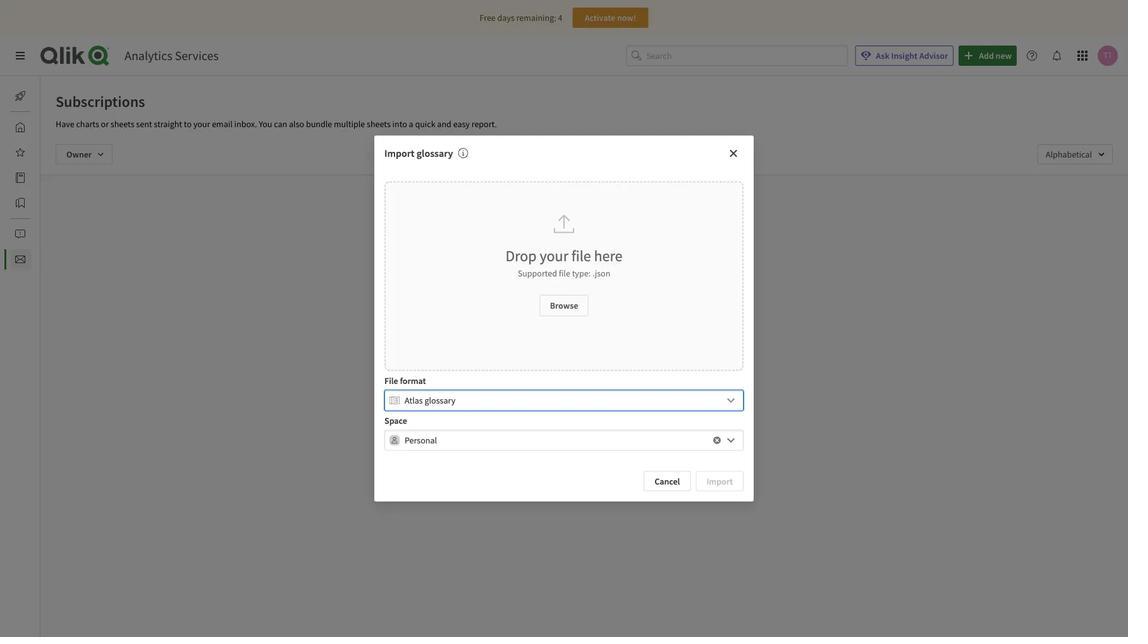 Task type: describe. For each thing, give the bounding box(es) containing it.
import for import glossary
[[385, 147, 415, 160]]

0 horizontal spatial file
[[559, 267, 571, 279]]

searchbar element
[[626, 45, 848, 66]]

activate now! link
[[573, 8, 649, 28]]

0 horizontal spatial sheet
[[559, 309, 579, 320]]

bundle
[[306, 118, 332, 130]]

cancel button
[[644, 471, 691, 491]]

you inside you do not have any subscriptions yet subscribe to a chart or sheet to receive it by email on a regular basis. click 'subscribe' on the chart or sheet in the app to get started.
[[511, 266, 526, 279]]

ask
[[876, 50, 890, 61]]

home image
[[15, 122, 25, 132]]

not
[[542, 266, 556, 279]]

insight
[[892, 50, 918, 61]]

Search text field
[[647, 45, 848, 66]]

your inside drop your file here supported file type: .json
[[540, 246, 569, 265]]

2 horizontal spatial a
[[560, 283, 564, 295]]

drop your file here supported file type: .json
[[506, 246, 623, 279]]

2 vertical spatial a
[[544, 296, 549, 307]]

regular
[[551, 296, 577, 307]]

home link
[[10, 117, 63, 137]]

0 horizontal spatial you
[[259, 118, 272, 130]]

days
[[498, 12, 515, 23]]

have charts or sheets sent straight to your email inbox. you can also bundle multiple sheets into a quick and easy report.
[[56, 118, 497, 130]]

advisor
[[920, 50, 948, 61]]

0 horizontal spatial chart
[[528, 309, 547, 320]]

can
[[274, 118, 287, 130]]

import glossary
[[385, 147, 453, 160]]

basis.
[[579, 296, 600, 307]]

favorites image
[[15, 147, 25, 158]]

0 horizontal spatial email
[[212, 118, 233, 130]]

started.
[[642, 309, 670, 320]]

0 horizontal spatial or
[[101, 118, 109, 130]]

it
[[656, 283, 662, 295]]

get
[[629, 309, 640, 320]]

free days remaining: 4
[[480, 12, 563, 23]]

inbox.
[[234, 118, 257, 130]]

2 sheets from the left
[[367, 118, 391, 130]]

4
[[558, 12, 563, 23]]

1 on from the left
[[533, 296, 543, 307]]

0 vertical spatial chart
[[566, 283, 585, 295]]

open sidebar menu image
[[15, 51, 25, 61]]

catalog link
[[10, 168, 69, 188]]

any
[[581, 266, 597, 279]]

to down the subscriptions
[[619, 283, 627, 295]]

collections image
[[15, 198, 25, 208]]

analytics services element
[[125, 48, 219, 64]]

now!
[[617, 12, 637, 23]]

to right straight
[[184, 118, 192, 130]]

here
[[594, 246, 623, 265]]

in
[[581, 309, 588, 320]]

supported
[[518, 267, 557, 279]]

navigation pane element
[[0, 81, 69, 275]]

into
[[393, 118, 407, 130]]

subscriptions
[[56, 92, 145, 111]]

report.
[[472, 118, 497, 130]]

drop
[[506, 246, 537, 265]]

1 sheets from the left
[[111, 118, 134, 130]]

yet
[[660, 266, 674, 279]]

click
[[602, 296, 619, 307]]

2 the from the left
[[589, 309, 602, 320]]

glossary
[[417, 147, 453, 160]]

activate
[[585, 12, 616, 23]]

also
[[289, 118, 304, 130]]

format
[[400, 375, 426, 386]]

activate now!
[[585, 12, 637, 23]]

straight
[[154, 118, 182, 130]]

catalog image
[[15, 173, 25, 183]]

ask insight advisor button
[[855, 46, 954, 66]]

and
[[437, 118, 452, 130]]



Task type: locate. For each thing, give the bounding box(es) containing it.
multiple
[[334, 118, 365, 130]]

0 vertical spatial your
[[193, 118, 210, 130]]

0 vertical spatial file
[[572, 246, 591, 265]]

1 vertical spatial file
[[559, 267, 571, 279]]

analytics services
[[125, 48, 219, 64]]

email down subscribe
[[511, 296, 531, 307]]

0 vertical spatial sheet
[[597, 283, 617, 295]]

chart down type:
[[566, 283, 585, 295]]

1 horizontal spatial sheets
[[367, 118, 391, 130]]

analytics
[[125, 48, 172, 64]]

chart
[[566, 283, 585, 295], [528, 309, 547, 320]]

file format
[[385, 375, 426, 386]]

on
[[533, 296, 543, 307], [664, 296, 674, 307]]

have
[[56, 118, 74, 130]]

1 the from the left
[[514, 309, 526, 320]]

'subscribe'
[[621, 296, 662, 307]]

1 vertical spatial you
[[511, 266, 526, 279]]

email left inbox.
[[212, 118, 233, 130]]

easy
[[453, 118, 470, 130]]

email
[[212, 118, 233, 130], [511, 296, 531, 307]]

sheets
[[111, 118, 134, 130], [367, 118, 391, 130]]

file up type:
[[572, 246, 591, 265]]

chart down subscribe
[[528, 309, 547, 320]]

the right in on the right of page
[[589, 309, 602, 320]]

0 horizontal spatial a
[[409, 118, 413, 130]]

subscribe
[[512, 283, 549, 295]]

to left the get
[[619, 309, 627, 320]]

getting started image
[[15, 91, 25, 101]]

1 vertical spatial your
[[540, 246, 569, 265]]

charts
[[76, 118, 99, 130]]

or up basis.
[[587, 283, 595, 295]]

your up not
[[540, 246, 569, 265]]

import for import
[[707, 475, 733, 487]]

a
[[409, 118, 413, 130], [560, 283, 564, 295], [544, 296, 549, 307]]

to up regular
[[550, 283, 558, 295]]

0 vertical spatial import
[[385, 147, 415, 160]]

1 vertical spatial a
[[560, 283, 564, 295]]

free
[[480, 12, 496, 23]]

to
[[184, 118, 192, 130], [550, 283, 558, 295], [619, 283, 627, 295], [619, 309, 627, 320]]

1 horizontal spatial a
[[544, 296, 549, 307]]

1 horizontal spatial your
[[540, 246, 569, 265]]

2 vertical spatial or
[[549, 309, 557, 320]]

import inside button
[[707, 475, 733, 487]]

1 vertical spatial sheet
[[559, 309, 579, 320]]

file right not
[[559, 267, 571, 279]]

file
[[385, 375, 398, 386]]

have
[[558, 266, 579, 279]]

filters region
[[40, 134, 1129, 175]]

space
[[385, 415, 407, 426]]

1 horizontal spatial on
[[664, 296, 674, 307]]

sheets left 'into'
[[367, 118, 391, 130]]

1 horizontal spatial the
[[589, 309, 602, 320]]

1 vertical spatial chart
[[528, 309, 547, 320]]

file
[[572, 246, 591, 265], [559, 267, 571, 279]]

cancel
[[655, 475, 680, 487]]

import down 'into'
[[385, 147, 415, 160]]

0 horizontal spatial on
[[533, 296, 543, 307]]

1 horizontal spatial or
[[549, 309, 557, 320]]

a up regular
[[560, 283, 564, 295]]

1 horizontal spatial you
[[511, 266, 526, 279]]

catalog
[[40, 172, 69, 183]]

1 vertical spatial import
[[707, 475, 733, 487]]

receive
[[628, 283, 655, 295]]

0 horizontal spatial import
[[385, 147, 415, 160]]

Select space text field
[[405, 430, 711, 451]]

subscriptions
[[599, 266, 658, 279]]

quick
[[415, 118, 436, 130]]

subscriptions image
[[15, 254, 25, 264]]

a right 'into'
[[409, 118, 413, 130]]

you left do at top left
[[511, 266, 526, 279]]

.json
[[593, 267, 611, 279]]

the down subscribe
[[514, 309, 526, 320]]

alerts image
[[15, 229, 25, 239]]

app
[[603, 309, 618, 320]]

services
[[175, 48, 219, 64]]

you do not have any subscriptions yet subscribe to a chart or sheet to receive it by email on a regular basis. click 'subscribe' on the chart or sheet in the app to get started.
[[511, 266, 674, 320]]

2 on from the left
[[664, 296, 674, 307]]

sheet down regular
[[559, 309, 579, 320]]

or down regular
[[549, 309, 557, 320]]

import right cancel at the right of page
[[707, 475, 733, 487]]

1 vertical spatial email
[[511, 296, 531, 307]]

on down subscribe
[[533, 296, 543, 307]]

1 horizontal spatial sheet
[[597, 283, 617, 295]]

or
[[101, 118, 109, 130], [587, 283, 595, 295], [549, 309, 557, 320]]

1 horizontal spatial import
[[707, 475, 733, 487]]

you left can
[[259, 118, 272, 130]]

by
[[663, 283, 672, 295]]

you
[[259, 118, 272, 130], [511, 266, 526, 279]]

1 vertical spatial or
[[587, 283, 595, 295]]

remaining:
[[517, 12, 557, 23]]

or right "charts"
[[101, 118, 109, 130]]

sheet
[[597, 283, 617, 295], [559, 309, 579, 320]]

sheet up click
[[597, 283, 617, 295]]

the
[[514, 309, 526, 320], [589, 309, 602, 320]]

1 horizontal spatial chart
[[566, 283, 585, 295]]

0 vertical spatial you
[[259, 118, 272, 130]]

import glossary dialog
[[375, 136, 754, 501]]

sheets left "sent" at the top
[[111, 118, 134, 130]]

do
[[529, 266, 540, 279]]

a left regular
[[544, 296, 549, 307]]

0 vertical spatial a
[[409, 118, 413, 130]]

0 horizontal spatial sheets
[[111, 118, 134, 130]]

sent
[[136, 118, 152, 130]]

import button
[[696, 471, 744, 491]]

type:
[[572, 267, 591, 279]]

ask insight advisor
[[876, 50, 948, 61]]

your right straight
[[193, 118, 210, 130]]

your
[[193, 118, 210, 130], [540, 246, 569, 265]]

on down by
[[664, 296, 674, 307]]

alphabetical image
[[1038, 144, 1113, 164]]

email inside you do not have any subscriptions yet subscribe to a chart or sheet to receive it by email on a regular basis. click 'subscribe' on the chart or sheet in the app to get started.
[[511, 296, 531, 307]]

2 horizontal spatial or
[[587, 283, 595, 295]]

0 horizontal spatial the
[[514, 309, 526, 320]]

0 vertical spatial email
[[212, 118, 233, 130]]

home
[[40, 121, 63, 133]]

import
[[385, 147, 415, 160], [707, 475, 733, 487]]

1 horizontal spatial file
[[572, 246, 591, 265]]

1 horizontal spatial email
[[511, 296, 531, 307]]

0 horizontal spatial your
[[193, 118, 210, 130]]

0 vertical spatial or
[[101, 118, 109, 130]]

Select file format text field
[[405, 394, 719, 407]]



Task type: vqa. For each thing, say whether or not it's contained in the screenshot.
format
yes



